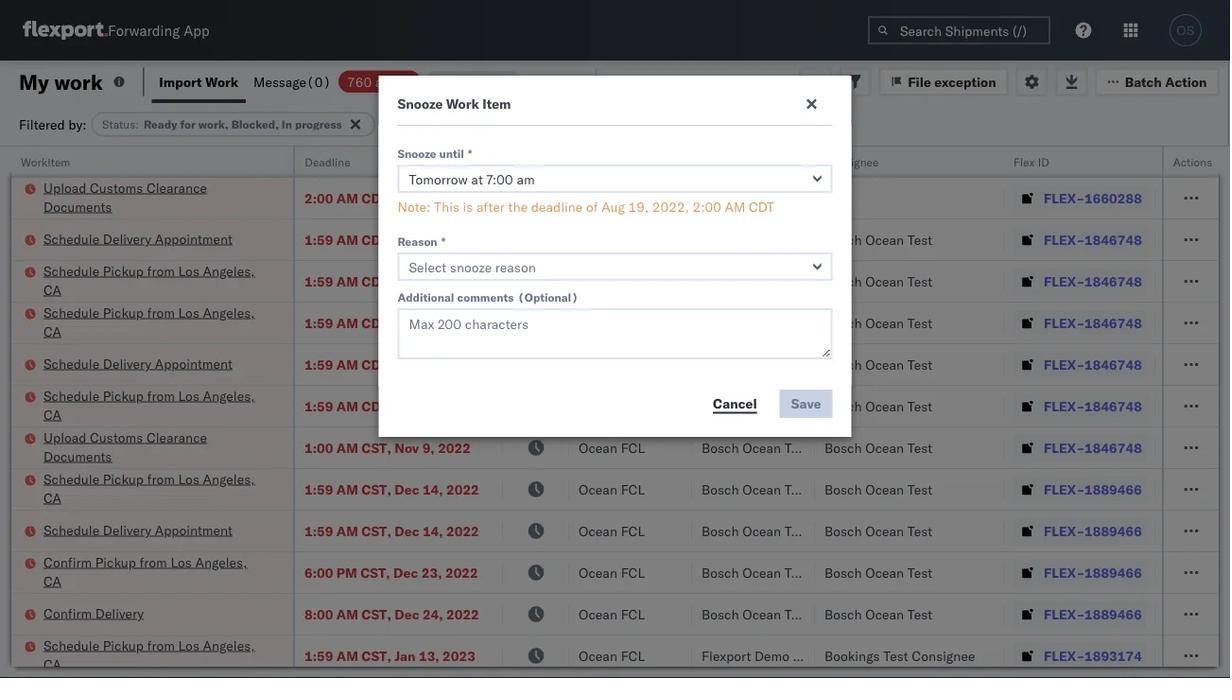 Task type: vqa. For each thing, say whether or not it's contained in the screenshot.


Task type: describe. For each thing, give the bounding box(es) containing it.
0 horizontal spatial 19,
[[424, 190, 445, 206]]

1893174
[[1085, 648, 1143, 664]]

los for 5th the schedule pickup from los angeles, ca link
[[178, 637, 200, 654]]

6 ocean fcl from the top
[[579, 439, 645, 456]]

mode button
[[570, 150, 674, 169]]

2 lhuu7894 from the top
[[1166, 522, 1231, 539]]

dec down 1:00 am cst, nov 9, 2022
[[395, 481, 420, 498]]

flexport for bookings test consignee
[[702, 648, 752, 664]]

client name
[[702, 155, 766, 169]]

status : ready for work, blocked, in progress
[[102, 117, 342, 132]]

additional comments (optional)
[[398, 290, 579, 304]]

3 appointment from the top
[[155, 522, 233, 538]]

flex-1846748 for third the schedule pickup from los angeles, ca link
[[1045, 398, 1143, 414]]

3 flex- from the top
[[1045, 273, 1085, 290]]

deadline
[[305, 155, 350, 169]]

dec up the 6:00 pm cst, dec 23, 2022
[[395, 523, 420, 539]]

2 ceau7522 from the top
[[1166, 272, 1231, 289]]

confirm delivery
[[44, 605, 144, 622]]

2 cdt, from the top
[[362, 231, 393, 248]]

5 5, from the top
[[424, 398, 436, 414]]

name
[[736, 155, 766, 169]]

10 ocean fcl from the top
[[579, 606, 645, 623]]

upload customs clearance documents link for 1:00 am cst, nov 9, 2022
[[44, 428, 269, 466]]

schedule pickup from los angeles, ca for fifth the schedule pickup from los angeles, ca link from the bottom
[[44, 263, 255, 298]]

customs for 1:00 am cst, nov 9, 2022
[[90, 429, 143, 446]]

flex
[[1014, 155, 1036, 169]]

jan
[[395, 648, 416, 664]]

forwarding
[[108, 21, 180, 39]]

13,
[[419, 648, 440, 664]]

9,
[[423, 439, 435, 456]]

my work
[[19, 69, 103, 95]]

4 cdt, from the top
[[362, 315, 393, 331]]

2 14, from the top
[[423, 523, 443, 539]]

pm
[[337, 564, 357, 581]]

6 fcl from the top
[[621, 439, 645, 456]]

1 appointment from the top
[[155, 230, 233, 247]]

flexport for --
[[702, 190, 752, 206]]

risk
[[391, 73, 413, 90]]

9 ocean fcl from the top
[[579, 564, 645, 581]]

ca for 4th the schedule pickup from los angeles, ca link from the bottom
[[44, 323, 61, 340]]

snooze until *
[[398, 146, 473, 160]]

at
[[375, 73, 387, 90]]

2022,
[[653, 199, 690, 215]]

flex-1660288
[[1045, 190, 1143, 206]]

mode
[[579, 155, 608, 169]]

1:00 am cst, nov 9, 2022
[[305, 439, 471, 456]]

23,
[[422, 564, 442, 581]]

3 1:59 from the top
[[305, 315, 333, 331]]

5 schedule pickup from los angeles, ca button from the top
[[44, 636, 269, 676]]

los for fifth the schedule pickup from los angeles, ca link from the bottom
[[178, 263, 200, 279]]

1846748 for upload customs clearance documents link related to 1:00 am cst, nov 9, 2022
[[1085, 439, 1143, 456]]

snooze up the
[[513, 155, 550, 169]]

for
[[180, 117, 196, 132]]

pickup for third the schedule pickup from los angeles, ca link
[[103, 387, 144, 404]]

5 cdt, from the top
[[362, 356, 393, 373]]

1 lhuu7894 from the top
[[1166, 481, 1231, 497]]

4 ocean fcl from the top
[[579, 315, 645, 331]]

2:00 am cdt, aug 19, 2022
[[305, 190, 481, 206]]

2 schedule pickup from los angeles, ca button from the top
[[44, 303, 269, 343]]

schedule pickup from los angeles, ca for 2nd the schedule pickup from los angeles, ca link from the bottom of the page
[[44, 471, 255, 506]]

on
[[463, 73, 478, 90]]

snoozed : no
[[391, 117, 459, 132]]

schedule delivery appointment link for 2nd schedule delivery appointment button from the bottom of the page
[[44, 354, 233, 373]]

Search Work text field
[[595, 68, 802, 96]]

1660288
[[1085, 190, 1143, 206]]

1:59 am cst, jan 13, 2023
[[305, 648, 476, 664]]

batch
[[1126, 73, 1163, 90]]

this
[[434, 199, 460, 215]]

11 fcl from the top
[[621, 648, 645, 664]]

7 ocean fcl from the top
[[579, 481, 645, 498]]

los for third the schedule pickup from los angeles, ca link
[[178, 387, 200, 404]]

import work
[[159, 73, 238, 90]]

2 schedule delivery appointment from the top
[[44, 355, 233, 372]]

deadline button
[[295, 150, 484, 169]]

3 schedule pickup from los angeles, ca button from the top
[[44, 387, 269, 426]]

24,
[[423, 606, 443, 623]]

schedule pickup from los angeles, ca for 5th the schedule pickup from los angeles, ca link
[[44, 637, 255, 673]]

msdu7304
[[1166, 647, 1231, 664]]

4 1:59 from the top
[[305, 356, 333, 373]]

confirm delivery button
[[44, 604, 144, 625]]

action
[[1166, 73, 1208, 90]]

1:59 am cdt, nov 5, 2022 for 4th the schedule pickup from los angeles, ca link from the bottom
[[305, 315, 472, 331]]

flex id
[[1014, 155, 1050, 169]]

760 at risk
[[347, 73, 413, 90]]

in
[[282, 117, 292, 132]]

os
[[1177, 23, 1196, 37]]

8 schedule from the top
[[44, 637, 99, 654]]

flex-1846748 for 4th the schedule pickup from los angeles, ca link from the bottom
[[1045, 315, 1143, 331]]

2 schedule from the top
[[44, 263, 99, 279]]

8:00
[[305, 606, 333, 623]]

1 ocean fcl from the top
[[579, 190, 645, 206]]

pickup for confirm pickup from los angeles, ca link at the left bottom of page
[[95, 554, 136, 571]]

note: this is after the deadline of aug 19, 2022, 2:00 am cdt
[[398, 199, 775, 215]]

1 schedule pickup from los angeles, ca link from the top
[[44, 262, 269, 299]]

confirm for confirm delivery
[[44, 605, 92, 622]]

customs for 2:00 am cdt, aug 19, 2022
[[90, 179, 143, 196]]

1 fcl from the top
[[621, 190, 645, 206]]

1 schedule delivery appointment from the top
[[44, 230, 233, 247]]

work,
[[199, 117, 229, 132]]

by:
[[68, 116, 87, 132]]

8 fcl from the top
[[621, 523, 645, 539]]

1 1:59 from the top
[[305, 231, 333, 248]]

4 flex-1846748 from the top
[[1045, 356, 1143, 373]]

pickup for 2nd the schedule pickup from los angeles, ca link from the bottom of the page
[[103, 471, 144, 487]]

schedule delivery appointment link for first schedule delivery appointment button from the bottom of the page
[[44, 521, 233, 540]]

confirm for confirm pickup from los angeles, ca
[[44, 554, 92, 571]]

6 ceau7522 from the top
[[1166, 439, 1231, 456]]

3 schedule delivery appointment button from the top
[[44, 521, 233, 542]]

dec left 24,
[[395, 606, 420, 623]]

snooze work item
[[398, 96, 511, 112]]

1 ceau7522 from the top
[[1166, 231, 1231, 247]]

9 fcl from the top
[[621, 564, 645, 581]]

8 resize handle column header from the left
[[1197, 147, 1220, 678]]

1 flex-1846748 from the top
[[1045, 231, 1143, 248]]

ca for confirm pickup from los angeles, ca link at the left bottom of page
[[44, 573, 61, 589]]

confirm delivery link
[[44, 604, 144, 623]]

clearance for 2:00 am cdt, aug 19, 2022
[[147, 179, 207, 196]]

1 1:59 am cdt, nov 5, 2022 from the top
[[305, 231, 472, 248]]

3 ceau7522 from the top
[[1166, 314, 1231, 331]]

bookings test consignee
[[825, 648, 976, 664]]

5 schedule pickup from los angeles, ca link from the top
[[44, 636, 269, 674]]

3 schedule pickup from los angeles, ca link from the top
[[44, 387, 269, 424]]

ready
[[144, 117, 177, 132]]

demo for -
[[755, 190, 790, 206]]

0 horizontal spatial *
[[442, 234, 446, 248]]

ca for third the schedule pickup from los angeles, ca link
[[44, 406, 61, 423]]

pickup for 4th the schedule pickup from los angeles, ca link from the bottom
[[103, 304, 144, 321]]

1 schedule delivery appointment button from the top
[[44, 229, 233, 250]]

of
[[587, 199, 599, 215]]

11 ocean fcl from the top
[[579, 648, 645, 664]]

8 ocean fcl from the top
[[579, 523, 645, 539]]

11 flex- from the top
[[1045, 606, 1085, 623]]

exception
[[935, 73, 997, 90]]

blocked,
[[231, 117, 279, 132]]

2 5, from the top
[[424, 273, 436, 290]]

item
[[483, 96, 511, 112]]

0 horizontal spatial 2:00
[[305, 190, 333, 206]]

2 fcl from the top
[[621, 231, 645, 248]]

filtered
[[19, 116, 65, 132]]

upload for 2:00 am cdt, aug 19, 2022
[[44, 179, 87, 196]]

the
[[509, 199, 528, 215]]

progress
[[295, 117, 342, 132]]

1 14, from the top
[[423, 481, 443, 498]]

1 1846748 from the top
[[1085, 231, 1143, 248]]

status
[[102, 117, 136, 132]]

flex-1846748 for upload customs clearance documents link related to 1:00 am cst, nov 9, 2022
[[1045, 439, 1143, 456]]

2 schedule pickup from los angeles, ca link from the top
[[44, 303, 269, 341]]

3 1889466 from the top
[[1085, 564, 1143, 581]]

os button
[[1165, 9, 1208, 52]]

is
[[463, 199, 473, 215]]

4 schedule pickup from los angeles, ca link from the top
[[44, 470, 269, 508]]

additional
[[398, 290, 455, 304]]

upload customs clearance documents link for 2:00 am cdt, aug 19, 2022
[[44, 178, 269, 216]]

Tomorrow at 7:00 am text field
[[398, 165, 833, 193]]

1846748 for third the schedule pickup from los angeles, ca link
[[1085, 398, 1143, 414]]

7 schedule from the top
[[44, 522, 99, 538]]

4 1889466 from the top
[[1085, 606, 1143, 623]]

confirm pickup from los angeles, ca button
[[44, 553, 269, 593]]

3 lhuu7894 from the top
[[1166, 564, 1231, 580]]

cancel
[[713, 395, 758, 412]]

actions
[[1174, 155, 1213, 169]]

10 fcl from the top
[[621, 606, 645, 623]]

2 appointment from the top
[[155, 355, 233, 372]]

3 resize handle column header from the left
[[547, 147, 570, 678]]

resize handle column header for the consignee button
[[982, 147, 1005, 678]]

1 horizontal spatial 2:00
[[693, 199, 722, 215]]

id
[[1038, 155, 1050, 169]]

4 flex- from the top
[[1045, 315, 1085, 331]]

5 fcl from the top
[[621, 356, 645, 373]]

container numbers
[[1166, 147, 1216, 176]]

4 1:59 am cdt, nov 5, 2022 from the top
[[305, 356, 472, 373]]

comments
[[457, 290, 514, 304]]

1 1:59 am cst, dec 14, 2022 from the top
[[305, 481, 479, 498]]

Select snooze reason text field
[[398, 253, 833, 281]]

caiu79693
[[1166, 189, 1231, 206]]

6 1:59 from the top
[[305, 481, 333, 498]]

los for confirm pickup from los angeles, ca link at the left bottom of page
[[171, 554, 192, 571]]

numbers
[[1166, 162, 1213, 176]]

3 5, from the top
[[424, 315, 436, 331]]

delivery inside 'button'
[[95, 605, 144, 622]]

6 flex- from the top
[[1045, 398, 1085, 414]]

until
[[439, 146, 464, 160]]

5 ocean fcl from the top
[[579, 356, 645, 373]]

2 ocean fcl from the top
[[579, 231, 645, 248]]

1:59 am cdt, nov 5, 2022 for fifth the schedule pickup from los angeles, ca link from the bottom
[[305, 273, 472, 290]]

cancel button
[[702, 390, 769, 418]]

forwarding app
[[108, 21, 210, 39]]

2 1:59 from the top
[[305, 273, 333, 290]]

resize handle column header for workitem button
[[271, 147, 293, 678]]

batch action button
[[1096, 68, 1220, 96]]

2023
[[443, 648, 476, 664]]

2 schedule delivery appointment button from the top
[[44, 354, 233, 375]]

1846748 for 4th the schedule pickup from los angeles, ca link from the bottom
[[1085, 315, 1143, 331]]



Task type: locate. For each thing, give the bounding box(es) containing it.
4 lhuu7894 from the top
[[1166, 606, 1231, 622]]

appointment
[[155, 230, 233, 247], [155, 355, 233, 372], [155, 522, 233, 538]]

deadline
[[532, 199, 583, 215]]

4 1846748 from the top
[[1085, 356, 1143, 373]]

7 flex- from the top
[[1045, 439, 1085, 456]]

- down the consignee button
[[833, 190, 841, 206]]

1 vertical spatial upload customs clearance documents button
[[44, 428, 269, 468]]

1 vertical spatial schedule delivery appointment link
[[44, 354, 233, 373]]

1 - from the left
[[825, 190, 833, 206]]

0 vertical spatial demo
[[755, 190, 790, 206]]

0 vertical spatial appointment
[[155, 230, 233, 247]]

workitem button
[[11, 150, 274, 169]]

cst, for 2nd the schedule pickup from los angeles, ca link from the bottom of the page
[[362, 481, 391, 498]]

--
[[825, 190, 841, 206]]

2 flex- from the top
[[1045, 231, 1085, 248]]

cst,
[[362, 439, 391, 456], [362, 481, 391, 498], [362, 523, 391, 539], [361, 564, 390, 581], [362, 606, 391, 623], [362, 648, 391, 664]]

1 confirm from the top
[[44, 554, 92, 571]]

upload customs clearance documents for 1:00 am cst, nov 9, 2022
[[44, 429, 207, 465]]

schedule delivery appointment button
[[44, 229, 233, 250], [44, 354, 233, 375], [44, 521, 233, 542]]

7 fcl from the top
[[621, 481, 645, 498]]

3 schedule delivery appointment from the top
[[44, 522, 233, 538]]

1 flexport demo consignee from the top
[[702, 190, 857, 206]]

fcl
[[621, 190, 645, 206], [621, 231, 645, 248], [621, 273, 645, 290], [621, 315, 645, 331], [621, 356, 645, 373], [621, 439, 645, 456], [621, 481, 645, 498], [621, 523, 645, 539], [621, 564, 645, 581], [621, 606, 645, 623], [621, 648, 645, 664]]

cdt
[[749, 199, 775, 215]]

: left no
[[435, 117, 439, 132]]

2:00 down deadline
[[305, 190, 333, 206]]

6:00
[[305, 564, 333, 581]]

app
[[184, 21, 210, 39]]

2 flex-1889466 from the top
[[1045, 523, 1143, 539]]

7 1:59 from the top
[[305, 523, 333, 539]]

0 vertical spatial work
[[205, 73, 238, 90]]

confirm inside confirm pickup from los angeles, ca
[[44, 554, 92, 571]]

1 flex-1889466 from the top
[[1045, 481, 1143, 498]]

forwarding app link
[[23, 21, 210, 40]]

1 vertical spatial flexport
[[702, 648, 752, 664]]

1 vertical spatial 14,
[[423, 523, 443, 539]]

2 1889466 from the top
[[1085, 523, 1143, 539]]

bookings
[[825, 648, 880, 664]]

1:59 am cdt, nov 5, 2022 for third the schedule pickup from los angeles, ca link
[[305, 398, 472, 414]]

3 ocean fcl from the top
[[579, 273, 645, 290]]

from inside confirm pickup from los angeles, ca
[[140, 554, 167, 571]]

4 flex-1889466 from the top
[[1045, 606, 1143, 623]]

ca inside confirm pickup from los angeles, ca
[[44, 573, 61, 589]]

flex-1846748 button
[[1014, 227, 1147, 253], [1014, 227, 1147, 253], [1014, 268, 1147, 295], [1014, 268, 1147, 295], [1014, 310, 1147, 336], [1014, 310, 1147, 336], [1014, 351, 1147, 378], [1014, 351, 1147, 378], [1014, 393, 1147, 420], [1014, 393, 1147, 420], [1014, 435, 1147, 461], [1014, 435, 1147, 461]]

confirm pickup from los angeles, ca
[[44, 554, 247, 589]]

0 vertical spatial flexport
[[702, 190, 752, 206]]

flex-1893174 button
[[1014, 643, 1147, 669], [1014, 643, 1147, 669]]

cst, up the 6:00 pm cst, dec 23, 2022
[[362, 523, 391, 539]]

1 upload customs clearance documents link from the top
[[44, 178, 269, 216]]

nov
[[396, 231, 420, 248], [396, 273, 420, 290], [396, 315, 420, 331], [396, 356, 420, 373], [396, 398, 420, 414], [395, 439, 419, 456]]

1 vertical spatial *
[[442, 234, 446, 248]]

2 : from the left
[[435, 117, 439, 132]]

flex-
[[1045, 190, 1085, 206], [1045, 231, 1085, 248], [1045, 273, 1085, 290], [1045, 315, 1085, 331], [1045, 356, 1085, 373], [1045, 398, 1085, 414], [1045, 439, 1085, 456], [1045, 481, 1085, 498], [1045, 523, 1085, 539], [1045, 564, 1085, 581], [1045, 606, 1085, 623], [1045, 648, 1085, 664]]

0 vertical spatial documents
[[44, 198, 112, 215]]

cst, right pm
[[361, 564, 390, 581]]

ca for 5th the schedule pickup from los angeles, ca link
[[44, 656, 61, 673]]

6 flex-1846748 from the top
[[1045, 439, 1143, 456]]

resize handle column header for client name button
[[793, 147, 816, 678]]

schedule pickup from los angeles, ca button
[[44, 262, 269, 301], [44, 303, 269, 343], [44, 387, 269, 426], [44, 470, 269, 510], [44, 636, 269, 676]]

demo down name
[[755, 190, 790, 206]]

0 vertical spatial flexport demo consignee
[[702, 190, 857, 206]]

upload customs clearance documents for 2:00 am cdt, aug 19, 2022
[[44, 179, 207, 215]]

snoozed
[[391, 117, 435, 132]]

3 cdt, from the top
[[362, 273, 393, 290]]

1 vertical spatial upload customs clearance documents link
[[44, 428, 269, 466]]

my
[[19, 69, 49, 95]]

documents for 1:00
[[44, 448, 112, 465]]

track
[[481, 73, 512, 90]]

1846748 for fifth the schedule pickup from los angeles, ca link from the bottom
[[1085, 273, 1143, 290]]

0 vertical spatial upload customs clearance documents
[[44, 179, 207, 215]]

1 vertical spatial 1:59 am cst, dec 14, 2022
[[305, 523, 479, 539]]

filtered by:
[[19, 116, 87, 132]]

0 horizontal spatial :
[[136, 117, 139, 132]]

19, left the is
[[424, 190, 445, 206]]

4 schedule pickup from los angeles, ca button from the top
[[44, 470, 269, 510]]

resize handle column header for 'deadline' button
[[481, 147, 503, 678]]

5 ceau7522 from the top
[[1166, 397, 1231, 414]]

upload for 1:00 am cst, nov 9, 2022
[[44, 429, 87, 446]]

19, left "2022,"
[[629, 199, 649, 215]]

14,
[[423, 481, 443, 498], [423, 523, 443, 539]]

8 flex- from the top
[[1045, 481, 1085, 498]]

pickup for fifth the schedule pickup from los angeles, ca link from the bottom
[[103, 263, 144, 279]]

2 1:59 am cdt, nov 5, 2022 from the top
[[305, 273, 472, 290]]

flexport demo consignee for -
[[702, 190, 857, 206]]

file
[[909, 73, 932, 90]]

aug left this
[[396, 190, 421, 206]]

los for 4th the schedule pickup from los angeles, ca link from the bottom
[[178, 304, 200, 321]]

0 vertical spatial schedule delivery appointment link
[[44, 229, 233, 248]]

14, down 9,
[[423, 481, 443, 498]]

19,
[[424, 190, 445, 206], [629, 199, 649, 215]]

aug
[[396, 190, 421, 206], [602, 199, 625, 215]]

5,
[[424, 231, 436, 248], [424, 273, 436, 290], [424, 315, 436, 331], [424, 356, 436, 373], [424, 398, 436, 414]]

3 flex-1889466 from the top
[[1045, 564, 1143, 581]]

snooze for work
[[398, 96, 443, 112]]

0 vertical spatial *
[[468, 146, 473, 160]]

client name button
[[693, 150, 797, 169]]

ca for fifth the schedule pickup from los angeles, ca link from the bottom
[[44, 281, 61, 298]]

flex-1889466
[[1045, 481, 1143, 498], [1045, 523, 1143, 539], [1045, 564, 1143, 581], [1045, 606, 1143, 623]]

2 vertical spatial schedule delivery appointment button
[[44, 521, 233, 542]]

pickup inside confirm pickup from los angeles, ca
[[95, 554, 136, 571]]

message
[[254, 73, 307, 90]]

5 ca from the top
[[44, 573, 61, 589]]

work
[[54, 69, 103, 95]]

upload customs clearance documents
[[44, 179, 207, 215], [44, 429, 207, 465]]

1 vertical spatial work
[[446, 96, 479, 112]]

2 flexport from the top
[[702, 648, 752, 664]]

0 vertical spatial customs
[[90, 179, 143, 196]]

2 vertical spatial schedule delivery appointment link
[[44, 521, 233, 540]]

- right cdt on the top
[[825, 190, 833, 206]]

6 schedule from the top
[[44, 471, 99, 487]]

cst, for confirm pickup from los angeles, ca link at the left bottom of page
[[361, 564, 390, 581]]

work down on
[[446, 96, 479, 112]]

0 vertical spatial schedule delivery appointment
[[44, 230, 233, 247]]

1 vertical spatial customs
[[90, 429, 143, 446]]

schedule
[[44, 230, 99, 247], [44, 263, 99, 279], [44, 304, 99, 321], [44, 355, 99, 372], [44, 387, 99, 404], [44, 471, 99, 487], [44, 522, 99, 538], [44, 637, 99, 654]]

1 vertical spatial demo
[[755, 648, 790, 664]]

import work button
[[152, 61, 246, 103]]

schedule delivery appointment link
[[44, 229, 233, 248], [44, 354, 233, 373], [44, 521, 233, 540]]

ocean
[[579, 190, 618, 206], [579, 231, 618, 248], [743, 231, 782, 248], [866, 231, 905, 248], [579, 273, 618, 290], [743, 273, 782, 290], [866, 273, 905, 290], [579, 315, 618, 331], [743, 315, 782, 331], [866, 315, 905, 331], [579, 356, 618, 373], [743, 356, 782, 373], [866, 356, 905, 373], [743, 398, 782, 414], [866, 398, 905, 414], [579, 439, 618, 456], [743, 439, 782, 456], [866, 439, 905, 456], [579, 481, 618, 498], [743, 481, 782, 498], [866, 481, 905, 498], [579, 523, 618, 539], [743, 523, 782, 539], [866, 523, 905, 539], [579, 564, 618, 581], [743, 564, 782, 581], [866, 564, 905, 581], [579, 606, 618, 623], [743, 606, 782, 623], [866, 606, 905, 623], [579, 648, 618, 664]]

0 horizontal spatial work
[[205, 73, 238, 90]]

0 vertical spatial upload customs clearance documents link
[[44, 178, 269, 216]]

flexport
[[702, 190, 752, 206], [702, 648, 752, 664]]

schedule pickup from los angeles, ca
[[44, 263, 255, 298], [44, 304, 255, 340], [44, 387, 255, 423], [44, 471, 255, 506], [44, 637, 255, 673]]

angeles, inside confirm pickup from los angeles, ca
[[195, 554, 247, 571]]

0 vertical spatial upload
[[44, 179, 87, 196]]

: for snoozed
[[435, 117, 439, 132]]

1846748
[[1085, 231, 1143, 248], [1085, 273, 1143, 290], [1085, 315, 1143, 331], [1085, 356, 1143, 373], [1085, 398, 1143, 414], [1085, 439, 1143, 456]]

2 ca from the top
[[44, 323, 61, 340]]

1 vertical spatial appointment
[[155, 355, 233, 372]]

bosch
[[702, 231, 739, 248], [825, 231, 862, 248], [702, 273, 739, 290], [825, 273, 862, 290], [702, 315, 739, 331], [825, 315, 862, 331], [702, 356, 739, 373], [825, 356, 862, 373], [702, 398, 739, 414], [825, 398, 862, 414], [702, 439, 739, 456], [825, 439, 862, 456], [702, 481, 739, 498], [825, 481, 862, 498], [702, 523, 739, 539], [825, 523, 862, 539], [702, 564, 739, 581], [825, 564, 862, 581], [702, 606, 739, 623], [825, 606, 862, 623]]

1 vertical spatial documents
[[44, 448, 112, 465]]

work right import at the top of page
[[205, 73, 238, 90]]

file exception
[[909, 73, 997, 90]]

1 flex- from the top
[[1045, 190, 1085, 206]]

test
[[785, 231, 810, 248], [908, 231, 933, 248], [785, 273, 810, 290], [908, 273, 933, 290], [785, 315, 810, 331], [908, 315, 933, 331], [785, 356, 810, 373], [908, 356, 933, 373], [785, 398, 810, 414], [908, 398, 933, 414], [785, 439, 810, 456], [908, 439, 933, 456], [785, 481, 810, 498], [908, 481, 933, 498], [785, 523, 810, 539], [908, 523, 933, 539], [785, 564, 810, 581], [908, 564, 933, 581], [785, 606, 810, 623], [908, 606, 933, 623], [884, 648, 909, 664]]

1 demo from the top
[[755, 190, 790, 206]]

1 schedule pickup from los angeles, ca button from the top
[[44, 262, 269, 301]]

1 cdt, from the top
[[362, 190, 393, 206]]

6 ca from the top
[[44, 656, 61, 673]]

flexport demo consignee for bookings
[[702, 648, 857, 664]]

(optional)
[[518, 290, 579, 304]]

ca
[[44, 281, 61, 298], [44, 323, 61, 340], [44, 406, 61, 423], [44, 490, 61, 506], [44, 573, 61, 589], [44, 656, 61, 673]]

1 horizontal spatial 19,
[[629, 199, 649, 215]]

2 vertical spatial schedule delivery appointment
[[44, 522, 233, 538]]

1 horizontal spatial :
[[435, 117, 439, 132]]

205 on track
[[435, 73, 512, 90]]

1:59 am cst, dec 14, 2022 up the 6:00 pm cst, dec 23, 2022
[[305, 523, 479, 539]]

los for 2nd the schedule pickup from los angeles, ca link from the bottom of the page
[[178, 471, 200, 487]]

confirm inside 'button'
[[44, 605, 92, 622]]

8:00 am cst, dec 24, 2022
[[305, 606, 479, 623]]

0 vertical spatial confirm
[[44, 554, 92, 571]]

0 vertical spatial upload customs clearance documents button
[[44, 178, 269, 218]]

1 vertical spatial confirm
[[44, 605, 92, 622]]

2 vertical spatial appointment
[[155, 522, 233, 538]]

1 flexport from the top
[[702, 190, 752, 206]]

5 1:59 am cdt, nov 5, 2022 from the top
[[305, 398, 472, 414]]

client
[[702, 155, 733, 169]]

4 5, from the top
[[424, 356, 436, 373]]

1 1889466 from the top
[[1085, 481, 1143, 498]]

documents for 2:00
[[44, 198, 112, 215]]

2022
[[448, 190, 481, 206], [439, 231, 472, 248], [439, 273, 472, 290], [439, 315, 472, 331], [439, 356, 472, 373], [439, 398, 472, 414], [438, 439, 471, 456], [447, 481, 479, 498], [447, 523, 479, 539], [446, 564, 478, 581], [447, 606, 479, 623]]

0 vertical spatial clearance
[[147, 179, 207, 196]]

cst, up 1:59 am cst, jan 13, 2023
[[362, 606, 391, 623]]

consignee inside button
[[825, 155, 879, 169]]

container numbers button
[[1156, 143, 1231, 177]]

resize handle column header
[[271, 147, 293, 678], [481, 147, 503, 678], [547, 147, 570, 678], [670, 147, 693, 678], [793, 147, 816, 678], [982, 147, 1005, 678], [1133, 147, 1156, 678], [1197, 147, 1220, 678]]

0 vertical spatial 14,
[[423, 481, 443, 498]]

5 schedule from the top
[[44, 387, 99, 404]]

: for status
[[136, 117, 139, 132]]

aug right of
[[602, 199, 625, 215]]

dec left 23,
[[394, 564, 419, 581]]

0 vertical spatial schedule delivery appointment button
[[44, 229, 233, 250]]

1 horizontal spatial work
[[446, 96, 479, 112]]

note:
[[398, 199, 431, 215]]

5 resize handle column header from the left
[[793, 147, 816, 678]]

clearance for 1:00 am cst, nov 9, 2022
[[147, 429, 207, 446]]

1 vertical spatial upload
[[44, 429, 87, 446]]

1 ca from the top
[[44, 281, 61, 298]]

0 horizontal spatial aug
[[396, 190, 421, 206]]

confirm
[[44, 554, 92, 571], [44, 605, 92, 622]]

cst, down 1:00 am cst, nov 9, 2022
[[362, 481, 391, 498]]

1:59 am cdt, nov 5, 2022
[[305, 231, 472, 248], [305, 273, 472, 290], [305, 315, 472, 331], [305, 356, 472, 373], [305, 398, 472, 414]]

after
[[477, 199, 505, 215]]

schedule pickup from los angeles, ca for third the schedule pickup from los angeles, ca link
[[44, 387, 255, 423]]

message (0)
[[254, 73, 331, 90]]

4 schedule from the top
[[44, 355, 99, 372]]

ca for 2nd the schedule pickup from los angeles, ca link from the bottom of the page
[[44, 490, 61, 506]]

* right "until"
[[468, 146, 473, 160]]

work for snooze
[[446, 96, 479, 112]]

205
[[435, 73, 459, 90]]

schedule pickup from los angeles, ca for 4th the schedule pickup from los angeles, ca link from the bottom
[[44, 304, 255, 340]]

confirm down confirm pickup from los angeles, ca
[[44, 605, 92, 622]]

1 vertical spatial upload customs clearance documents
[[44, 429, 207, 465]]

flexport demo consignee
[[702, 190, 857, 206], [702, 648, 857, 664]]

3 flex-1846748 from the top
[[1045, 315, 1143, 331]]

12 flex- from the top
[[1045, 648, 1085, 664]]

confirm up confirm delivery
[[44, 554, 92, 571]]

1:59 am cst, dec 14, 2022 down 1:00 am cst, nov 9, 2022
[[305, 481, 479, 498]]

flex id button
[[1005, 150, 1137, 169]]

2 documents from the top
[[44, 448, 112, 465]]

1:59 am cst, dec 14, 2022
[[305, 481, 479, 498], [305, 523, 479, 539]]

2:00 right "2022,"
[[693, 199, 722, 215]]

0 vertical spatial 1:59 am cst, dec 14, 2022
[[305, 481, 479, 498]]

2 flexport demo consignee from the top
[[702, 648, 857, 664]]

upload customs clearance documents button for 1:00 am cst, nov 9, 2022
[[44, 428, 269, 468]]

1 horizontal spatial *
[[468, 146, 473, 160]]

cst, left 9,
[[362, 439, 391, 456]]

760
[[347, 73, 372, 90]]

flexport. image
[[23, 21, 108, 40]]

work inside button
[[205, 73, 238, 90]]

upload customs clearance documents button for 2:00 am cdt, aug 19, 2022
[[44, 178, 269, 218]]

* right reason
[[442, 234, 446, 248]]

4 fcl from the top
[[621, 315, 645, 331]]

6:00 pm cst, dec 23, 2022
[[305, 564, 478, 581]]

Max 200 characters text field
[[398, 308, 833, 360]]

3 1:59 am cdt, nov 5, 2022 from the top
[[305, 315, 472, 331]]

1 resize handle column header from the left
[[271, 147, 293, 678]]

9 flex- from the top
[[1045, 523, 1085, 539]]

flex-1846748 for fifth the schedule pickup from los angeles, ca link from the bottom
[[1045, 273, 1143, 290]]

(0)
[[307, 73, 331, 90]]

demo for bookings
[[755, 648, 790, 664]]

4 resize handle column header from the left
[[670, 147, 693, 678]]

5 flex-1846748 from the top
[[1045, 398, 1143, 414]]

1 customs from the top
[[90, 179, 143, 196]]

1 vertical spatial clearance
[[147, 429, 207, 446]]

snooze for until
[[398, 146, 437, 160]]

reason
[[398, 234, 438, 248]]

los inside confirm pickup from los angeles, ca
[[171, 554, 192, 571]]

1 vertical spatial flexport demo consignee
[[702, 648, 857, 664]]

lhuu7894
[[1166, 481, 1231, 497], [1166, 522, 1231, 539], [1166, 564, 1231, 580], [1166, 606, 1231, 622]]

1 vertical spatial schedule delivery appointment
[[44, 355, 233, 372]]

6 resize handle column header from the left
[[982, 147, 1005, 678]]

snooze up snoozed : no
[[398, 96, 443, 112]]

cst, left the jan
[[362, 648, 391, 664]]

cst, for upload customs clearance documents link related to 1:00 am cst, nov 9, 2022
[[362, 439, 391, 456]]

14, up 23,
[[423, 523, 443, 539]]

resize handle column header for flex id button
[[1133, 147, 1156, 678]]

cst, for 5th the schedule pickup from los angeles, ca link
[[362, 648, 391, 664]]

Search Shipments (/) text field
[[869, 16, 1051, 44]]

6 cdt, from the top
[[362, 398, 393, 414]]

4 ceau7522 from the top
[[1166, 356, 1231, 372]]

1 schedule from the top
[[44, 230, 99, 247]]

1 horizontal spatial aug
[[602, 199, 625, 215]]

5 1:59 from the top
[[305, 398, 333, 414]]

8 1:59 from the top
[[305, 648, 333, 664]]

3 fcl from the top
[[621, 273, 645, 290]]

import
[[159, 73, 202, 90]]

customs
[[90, 179, 143, 196], [90, 429, 143, 446]]

2 1:59 am cst, dec 14, 2022 from the top
[[305, 523, 479, 539]]

reason *
[[398, 234, 446, 248]]

pickup for 5th the schedule pickup from los angeles, ca link
[[103, 637, 144, 654]]

resize handle column header for mode button
[[670, 147, 693, 678]]

: left the ready
[[136, 117, 139, 132]]

:
[[136, 117, 139, 132], [435, 117, 439, 132]]

workitem
[[21, 155, 70, 169]]

schedule delivery appointment link for 1st schedule delivery appointment button from the top of the page
[[44, 229, 233, 248]]

demo left bookings
[[755, 648, 790, 664]]

2 upload customs clearance documents from the top
[[44, 429, 207, 465]]

1 vertical spatial schedule delivery appointment button
[[44, 354, 233, 375]]

confirm pickup from los angeles, ca link
[[44, 553, 269, 591]]

snooze down snoozed
[[398, 146, 437, 160]]

am
[[337, 190, 358, 206], [725, 199, 746, 215], [337, 231, 358, 248], [337, 273, 358, 290], [337, 315, 358, 331], [337, 356, 358, 373], [337, 398, 358, 414], [337, 439, 358, 456], [337, 481, 358, 498], [337, 523, 358, 539], [337, 606, 358, 623], [337, 648, 358, 664]]

upload customs clearance documents link
[[44, 178, 269, 216], [44, 428, 269, 466]]

work for import
[[205, 73, 238, 90]]



